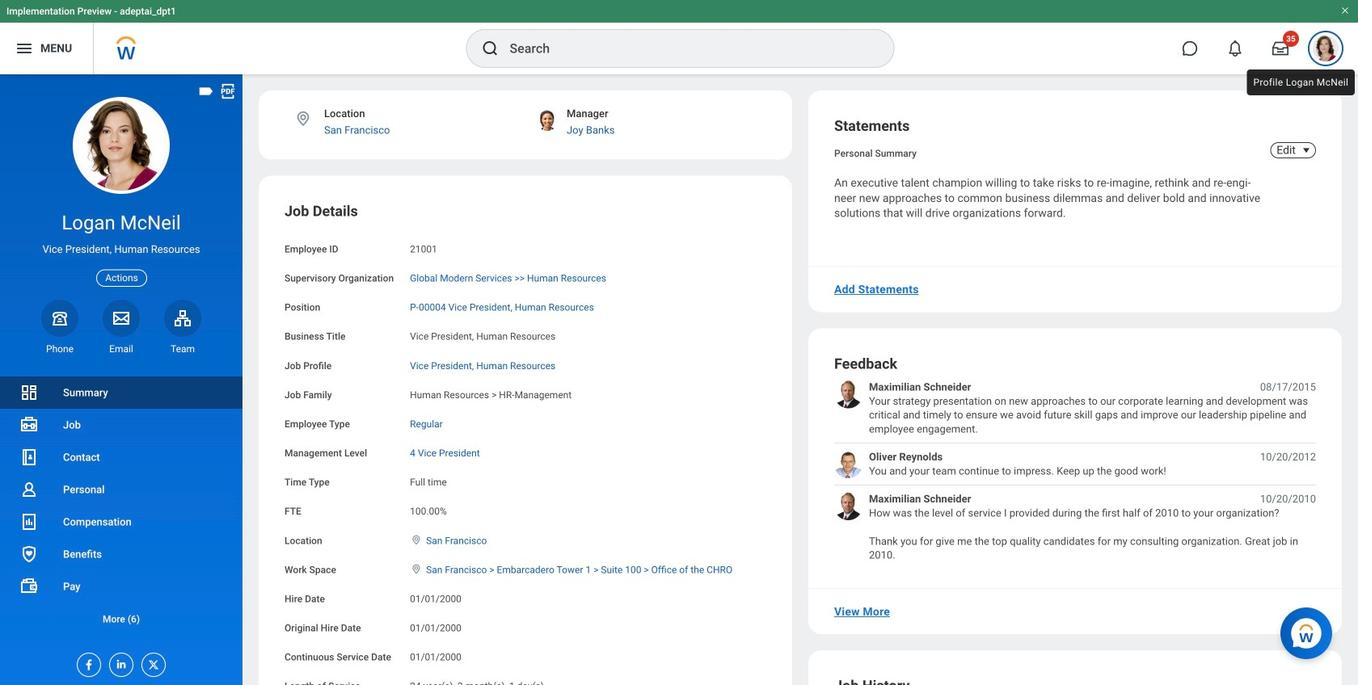 Task type: vqa. For each thing, say whether or not it's contained in the screenshot.
"The"
no



Task type: locate. For each thing, give the bounding box(es) containing it.
personal summary element
[[834, 145, 917, 159]]

employee's photo (maximilian schneider) image
[[834, 380, 863, 409], [834, 492, 863, 521]]

benefits image
[[19, 545, 39, 564]]

compensation image
[[19, 513, 39, 532]]

team logan mcneil element
[[164, 343, 201, 356]]

list
[[0, 377, 243, 636], [834, 380, 1316, 563]]

close environment banner image
[[1341, 6, 1350, 15]]

personal image
[[19, 480, 39, 500]]

linkedin image
[[110, 654, 128, 671]]

employee's photo (maximilian schneider) image up employee's photo (oliver reynolds)
[[834, 380, 863, 409]]

justify image
[[15, 39, 34, 58]]

location image
[[294, 110, 312, 128], [410, 535, 423, 546], [410, 564, 423, 575]]

tooltip
[[1244, 66, 1358, 99]]

employee's photo (maximilian schneider) image down employee's photo (oliver reynolds)
[[834, 492, 863, 521]]

tag image
[[197, 82, 215, 100]]

full time element
[[410, 474, 447, 488]]

0 vertical spatial employee's photo (maximilian schneider) image
[[834, 380, 863, 409]]

group
[[285, 202, 766, 686]]

employee's photo (oliver reynolds) image
[[834, 450, 863, 479]]

view printable version (pdf) image
[[219, 82, 237, 100]]

job image
[[19, 416, 39, 435]]

1 vertical spatial employee's photo (maximilian schneider) image
[[834, 492, 863, 521]]

navigation pane region
[[0, 74, 243, 686]]

2 vertical spatial location image
[[410, 564, 423, 575]]

2 employee's photo (maximilian schneider) image from the top
[[834, 492, 863, 521]]

view team image
[[173, 309, 192, 328]]

banner
[[0, 0, 1358, 74]]

Search Workday  search field
[[510, 31, 861, 66]]



Task type: describe. For each thing, give the bounding box(es) containing it.
summary image
[[19, 383, 39, 403]]

1 vertical spatial location image
[[410, 535, 423, 546]]

notifications large image
[[1227, 40, 1244, 57]]

1 horizontal spatial list
[[834, 380, 1316, 563]]

0 vertical spatial location image
[[294, 110, 312, 128]]

facebook image
[[78, 654, 95, 672]]

phone logan mcneil element
[[41, 343, 78, 356]]

profile logan mcneil image
[[1313, 36, 1339, 65]]

search image
[[481, 39, 500, 58]]

0 horizontal spatial list
[[0, 377, 243, 636]]

x image
[[142, 654, 160, 672]]

inbox large image
[[1273, 40, 1289, 57]]

pay image
[[19, 577, 39, 597]]

mail image
[[112, 309, 131, 328]]

email logan mcneil element
[[103, 343, 140, 356]]

1 employee's photo (maximilian schneider) image from the top
[[834, 380, 863, 409]]

phone image
[[49, 309, 71, 328]]

contact image
[[19, 448, 39, 467]]



